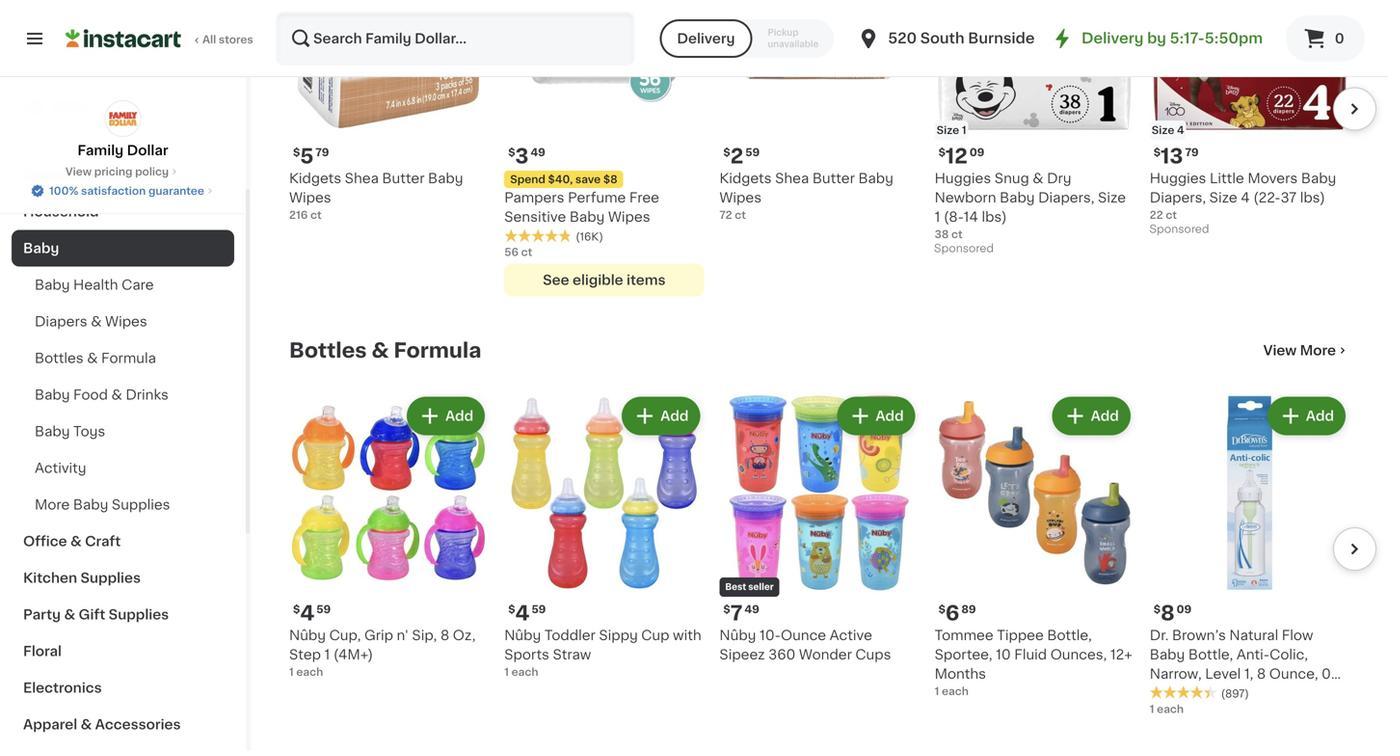 Task type: describe. For each thing, give the bounding box(es) containing it.
product group containing 8
[[1150, 393, 1350, 717]]

butter for 2
[[813, 172, 855, 185]]

flow
[[1282, 628, 1314, 642]]

5
[[300, 146, 314, 166]]

health
[[73, 278, 118, 292]]

1 horizontal spatial bottles
[[289, 340, 367, 361]]

49 for 3
[[531, 147, 546, 158]]

100% satisfaction guarantee button
[[30, 179, 216, 199]]

bottle, inside 'dr. brown's natural flow baby bottle, anti-colic, narrow, level 1, 8 ounce, 0 m+'
[[1189, 648, 1233, 661]]

activity
[[35, 461, 86, 475]]

wipes inside pampers perfume free sensitive baby wipes
[[608, 210, 650, 224]]

view pricing policy
[[65, 166, 169, 177]]

56 ct
[[504, 247, 532, 258]]

free
[[630, 191, 659, 205]]

brown's
[[1172, 628, 1226, 642]]

nûby toddler sippy cup with sports straw 1 each
[[504, 628, 702, 677]]

shea for 5
[[345, 172, 379, 185]]

kitchen
[[23, 571, 77, 585]]

$ for fluid
[[939, 604, 946, 615]]

guarantee
[[148, 186, 204, 196]]

see eligible items button
[[504, 264, 704, 297]]

4 up sports
[[515, 603, 530, 623]]

office
[[23, 535, 67, 548]]

m+
[[1150, 686, 1171, 700]]

& inside huggies snug & dry newborn baby diapers, size 1 (8-14 lbs) 38 ct
[[1033, 172, 1044, 185]]

item carousel region containing 5
[[262, 0, 1377, 308]]

delivery for delivery
[[677, 32, 735, 45]]

dr.
[[1150, 628, 1169, 642]]

view for view more
[[1264, 344, 1297, 357]]

burnside
[[968, 31, 1035, 45]]

nûby for nûby cup, grip n' sip, 8 oz, step 1 (4m+) 1 each
[[289, 628, 326, 642]]

dr. brown's natural flow baby bottle, anti-colic, narrow, level 1, 8 ounce, 0 m+
[[1150, 628, 1331, 700]]

n'
[[397, 628, 409, 642]]

colic,
[[1270, 648, 1309, 661]]

1 down m+
[[1150, 704, 1155, 714]]

newborn
[[935, 191, 997, 205]]

10
[[996, 648, 1011, 661]]

$ for size
[[1154, 147, 1161, 158]]

$ 5 79
[[293, 146, 329, 166]]

straw
[[553, 648, 591, 661]]

product group containing 3
[[504, 0, 704, 297]]

food
[[73, 388, 108, 402]]

drinks
[[126, 388, 169, 402]]

wipes inside kidgets shea butter baby wipes 216 ct
[[289, 191, 331, 205]]

$ inside the $ 8 09
[[1154, 604, 1161, 615]]

1 horizontal spatial formula
[[394, 340, 482, 361]]

sensitive
[[504, 210, 566, 224]]

diapers
[[35, 315, 87, 328]]

each down m+
[[1157, 704, 1184, 714]]

item carousel region containing 4
[[262, 385, 1377, 732]]

1 horizontal spatial bottles & formula
[[289, 340, 482, 361]]

sponsored badge image for 13
[[1150, 224, 1208, 235]]

3 add from the left
[[876, 409, 904, 423]]

fluid
[[1015, 648, 1047, 661]]

family
[[78, 144, 124, 157]]

ounce,
[[1270, 667, 1319, 681]]

baby inside huggies snug & dry newborn baby diapers, size 1 (8-14 lbs) 38 ct
[[1000, 191, 1035, 205]]

72
[[720, 210, 732, 220]]

520 south burnside avenue
[[888, 31, 1094, 45]]

ct inside kidgets shea butter baby wipes 72 ct
[[735, 210, 746, 220]]

dry
[[1047, 172, 1072, 185]]

3
[[515, 146, 529, 166]]

apparel & accessories link
[[12, 706, 234, 743]]

save
[[576, 174, 601, 185]]

59 for shea
[[746, 147, 760, 158]]

nûby for nûby 10-ounce active sipeez 360 wonder cups
[[720, 628, 756, 642]]

$ 4 59 for toddler
[[508, 603, 546, 623]]

stores
[[219, 34, 253, 45]]

pampers
[[504, 191, 565, 205]]

59 for cup,
[[317, 604, 331, 615]]

all
[[202, 34, 216, 45]]

by
[[1148, 31, 1167, 45]]

nûby cup, grip n' sip, 8 oz, step 1 (4m+) 1 each
[[289, 628, 476, 677]]

view pricing policy link
[[65, 164, 180, 179]]

2
[[731, 146, 744, 166]]

(8-
[[944, 210, 964, 224]]

1,
[[1245, 667, 1254, 681]]

pricing
[[94, 166, 132, 177]]

1 inside "nûby toddler sippy cup with sports straw 1 each"
[[504, 667, 509, 677]]

49 for 7
[[745, 604, 760, 615]]

ct inside huggies snug & dry newborn baby diapers, size 1 (8-14 lbs) 38 ct
[[952, 229, 963, 240]]

supplies inside 'link'
[[112, 498, 170, 512]]

ct inside kidgets shea butter baby wipes 216 ct
[[310, 210, 322, 220]]

kidgets for 5
[[289, 172, 341, 185]]

family dollar
[[78, 144, 168, 157]]

ounces,
[[1051, 648, 1107, 661]]

baby link
[[12, 230, 234, 267]]

lists link
[[12, 87, 234, 126]]

09 for 8
[[1177, 604, 1192, 615]]

56
[[504, 247, 519, 258]]

snug
[[995, 172, 1030, 185]]

0 horizontal spatial bottles & formula
[[35, 351, 156, 365]]

lists
[[54, 100, 87, 113]]

(22-
[[1254, 191, 1281, 205]]

kidgets shea butter baby wipes 72 ct
[[720, 172, 894, 220]]

$ 4 59 for cup,
[[293, 603, 331, 623]]

apparel
[[23, 718, 77, 731]]

movers
[[1248, 172, 1298, 185]]

12+
[[1111, 648, 1133, 661]]

100%
[[49, 186, 79, 196]]

kidgets for 2
[[720, 172, 772, 185]]

policy
[[135, 166, 169, 177]]

apparel & accessories
[[23, 718, 181, 731]]

baby health care
[[35, 278, 154, 292]]

$ 2 59
[[724, 146, 760, 166]]

huggies for 13
[[1150, 172, 1207, 185]]

cups
[[856, 648, 891, 661]]

baby inside kidgets shea butter baby wipes 216 ct
[[428, 172, 463, 185]]

nûby for nûby toddler sippy cup with sports straw 1 each
[[504, 628, 541, 642]]

size 4
[[1152, 125, 1185, 136]]

little
[[1210, 172, 1245, 185]]

months
[[935, 667, 986, 681]]

view more link
[[1264, 341, 1350, 360]]

craft
[[85, 535, 121, 548]]

$ for 8
[[293, 604, 300, 615]]

5 add button from the left
[[1270, 399, 1344, 434]]

satisfaction
[[81, 186, 146, 196]]

$ 6 89
[[939, 603, 976, 623]]

care
[[122, 278, 154, 292]]

baby toys
[[35, 425, 105, 438]]

natural
[[1230, 628, 1279, 642]]

& inside "link"
[[111, 388, 122, 402]]

party
[[23, 608, 61, 621]]

product group containing 6
[[935, 393, 1135, 699]]

each inside "nûby toddler sippy cup with sports straw 1 each"
[[512, 667, 538, 677]]

delivery by 5:17-5:50pm
[[1082, 31, 1263, 45]]

accessories
[[95, 718, 181, 731]]

items
[[627, 273, 666, 287]]

level
[[1206, 667, 1241, 681]]

1 each
[[1150, 704, 1184, 714]]

baby inside pampers perfume free sensitive baby wipes
[[570, 210, 605, 224]]

wipes inside kidgets shea butter baby wipes 72 ct
[[720, 191, 762, 205]]

huggies for 12
[[935, 172, 991, 185]]

household
[[23, 205, 99, 218]]

holiday
[[23, 168, 77, 182]]

diapers, inside huggies little movers baby diapers, size 4 (22-37 lbs) 22 ct
[[1150, 191, 1206, 205]]

$ for sports
[[508, 604, 515, 615]]

59 for toddler
[[532, 604, 546, 615]]

89
[[962, 604, 976, 615]]

huggies snug & dry newborn baby diapers, size 1 (8-14 lbs) 38 ct
[[935, 172, 1126, 240]]

add for n'
[[445, 409, 474, 423]]

1 vertical spatial supplies
[[80, 571, 141, 585]]

electronics
[[23, 681, 102, 695]]

sponsored badge image for 12
[[935, 244, 993, 255]]



Task type: locate. For each thing, give the bounding box(es) containing it.
0 horizontal spatial shea
[[345, 172, 379, 185]]

each down months
[[942, 686, 969, 696]]

shea inside kidgets shea butter baby wipes 72 ct
[[775, 172, 809, 185]]

nûby inside "nûby toddler sippy cup with sports straw 1 each"
[[504, 628, 541, 642]]

None search field
[[276, 12, 635, 66]]

1 horizontal spatial view
[[1264, 344, 1297, 357]]

2 horizontal spatial 8
[[1257, 667, 1266, 681]]

0 horizontal spatial $ 4 59
[[293, 603, 331, 623]]

floral
[[23, 645, 62, 658]]

5 add from the left
[[1306, 409, 1334, 423]]

1 horizontal spatial 09
[[1177, 604, 1192, 615]]

6
[[946, 603, 960, 623]]

$ 3 49
[[508, 146, 546, 166]]

1 inside tommee tippee bottle, sportee, 10 fluid ounces, 12+ months 1 each
[[935, 686, 939, 696]]

4 up $ 13 79
[[1177, 125, 1185, 136]]

baby inside huggies little movers baby diapers, size 4 (22-37 lbs) 22 ct
[[1302, 172, 1337, 185]]

add button for n'
[[409, 399, 483, 434]]

baby inside 'dr. brown's natural flow baby bottle, anti-colic, narrow, level 1, 8 ounce, 0 m+'
[[1150, 648, 1185, 661]]

0 vertical spatial supplies
[[112, 498, 170, 512]]

13
[[1161, 146, 1184, 166]]

1 left (8-
[[935, 210, 940, 224]]

$40,
[[548, 174, 573, 185]]

1 vertical spatial 09
[[1177, 604, 1192, 615]]

2 shea from the left
[[775, 172, 809, 185]]

sponsored badge image down 22
[[1150, 224, 1208, 235]]

79 right 13
[[1185, 147, 1199, 158]]

bottle, inside tommee tippee bottle, sportee, 10 fluid ounces, 12+ months 1 each
[[1047, 628, 1092, 642]]

79 inside $ 13 79
[[1185, 147, 1199, 158]]

seller
[[749, 583, 774, 591]]

baby health care link
[[12, 267, 234, 303]]

8 up dr.
[[1161, 603, 1175, 623]]

$ up step
[[293, 604, 300, 615]]

nûby up sipeez
[[720, 628, 756, 642]]

0 horizontal spatial bottles & formula link
[[12, 340, 234, 377]]

1 horizontal spatial 49
[[745, 604, 760, 615]]

tippee
[[997, 628, 1044, 642]]

0 vertical spatial 09
[[970, 147, 985, 158]]

0 button
[[1286, 15, 1365, 62]]

each inside tommee tippee bottle, sportee, 10 fluid ounces, 12+ months 1 each
[[942, 686, 969, 696]]

holiday essentials link
[[12, 157, 234, 193]]

nûby up step
[[289, 628, 326, 642]]

1 vertical spatial more
[[35, 498, 70, 512]]

supplies down activity link
[[112, 498, 170, 512]]

79 inside $ 5 79
[[316, 147, 329, 158]]

1 horizontal spatial nûby
[[504, 628, 541, 642]]

family dollar logo image
[[105, 100, 141, 137]]

household link
[[12, 193, 234, 230]]

tommee tippee bottle, sportee, 10 fluid ounces, 12+ months 1 each
[[935, 628, 1133, 696]]

1 kidgets from the left
[[289, 172, 341, 185]]

huggies up newborn on the right top
[[935, 172, 991, 185]]

7
[[731, 603, 743, 623]]

5:17-
[[1170, 31, 1205, 45]]

2 item carousel region from the top
[[262, 385, 1377, 732]]

49 right '3'
[[531, 147, 546, 158]]

oz,
[[453, 628, 476, 642]]

09
[[970, 147, 985, 158], [1177, 604, 1192, 615]]

59 up cup,
[[317, 604, 331, 615]]

4 up step
[[300, 603, 315, 623]]

toddler
[[545, 628, 596, 642]]

product group containing 13
[[1150, 0, 1350, 240]]

0 horizontal spatial bottles
[[35, 351, 84, 365]]

0 vertical spatial 8
[[1161, 603, 1175, 623]]

delivery
[[1082, 31, 1144, 45], [677, 32, 735, 45]]

$ down 'size 1'
[[939, 147, 946, 158]]

1 horizontal spatial huggies
[[1150, 172, 1207, 185]]

49
[[531, 147, 546, 158], [745, 604, 760, 615]]

09 up brown's
[[1177, 604, 1192, 615]]

ct right 56
[[521, 247, 532, 258]]

1 horizontal spatial more
[[1300, 344, 1336, 357]]

1 right step
[[324, 648, 330, 661]]

more inside view more link
[[1300, 344, 1336, 357]]

nûby 10-ounce active sipeez 360 wonder cups
[[720, 628, 891, 661]]

79 for 5
[[316, 147, 329, 158]]

sipeez
[[720, 648, 765, 661]]

0 vertical spatial view
[[65, 166, 92, 177]]

wipes up 72
[[720, 191, 762, 205]]

kidgets inside kidgets shea butter baby wipes 72 ct
[[720, 172, 772, 185]]

anti-
[[1237, 648, 1270, 661]]

1
[[962, 125, 967, 136], [935, 210, 940, 224], [324, 648, 330, 661], [289, 667, 294, 677], [504, 667, 509, 677], [935, 686, 939, 696], [1150, 704, 1155, 714]]

perfume
[[568, 191, 626, 205]]

pampers perfume free sensitive baby wipes
[[504, 191, 659, 224]]

0 horizontal spatial kidgets
[[289, 172, 341, 185]]

lbs) right 37
[[1300, 191, 1326, 205]]

0 vertical spatial bottle,
[[1047, 628, 1092, 642]]

1 shea from the left
[[345, 172, 379, 185]]

0 horizontal spatial lbs)
[[982, 210, 1007, 224]]

shea inside kidgets shea butter baby wipes 216 ct
[[345, 172, 379, 185]]

1 horizontal spatial shea
[[775, 172, 809, 185]]

0 inside button
[[1335, 32, 1345, 45]]

nûby inside the nûby cup, grip n' sip, 8 oz, step 1 (4m+) 1 each
[[289, 628, 326, 642]]

baby food & drinks
[[35, 388, 169, 402]]

diapers, down dry
[[1039, 191, 1095, 205]]

1 vertical spatial 0
[[1322, 667, 1331, 681]]

0 horizontal spatial 49
[[531, 147, 546, 158]]

baby inside 'link'
[[73, 498, 108, 512]]

lbs)
[[1300, 191, 1326, 205], [982, 210, 1007, 224]]

nûby
[[289, 628, 326, 642], [720, 628, 756, 642], [504, 628, 541, 642]]

service type group
[[660, 19, 834, 58]]

2 $ 4 59 from the left
[[508, 603, 546, 623]]

$ up 216
[[293, 147, 300, 158]]

0 horizontal spatial nûby
[[289, 628, 326, 642]]

$ for baby
[[939, 147, 946, 158]]

0 horizontal spatial sponsored badge image
[[935, 244, 993, 255]]

8 left the oz,
[[440, 628, 450, 642]]

$ inside $ 6 89
[[939, 604, 946, 615]]

0 horizontal spatial 8
[[440, 628, 450, 642]]

each inside the nûby cup, grip n' sip, 8 oz, step 1 (4m+) 1 each
[[296, 667, 323, 677]]

huggies down $ 13 79
[[1150, 172, 1207, 185]]

supplies up floral link
[[109, 608, 169, 621]]

2 vertical spatial supplies
[[109, 608, 169, 621]]

1 horizontal spatial 8
[[1161, 603, 1175, 623]]

wipes down baby health care link
[[105, 315, 147, 328]]

49 inside "$ 7 49"
[[745, 604, 760, 615]]

south
[[921, 31, 965, 45]]

3 add button from the left
[[839, 399, 914, 434]]

delivery for delivery by 5:17-5:50pm
[[1082, 31, 1144, 45]]

diapers,
[[1039, 191, 1095, 205], [1150, 191, 1206, 205]]

216
[[289, 210, 308, 220]]

ounce
[[781, 628, 826, 642]]

office & craft link
[[12, 523, 234, 560]]

1 horizontal spatial bottle,
[[1189, 648, 1233, 661]]

0 horizontal spatial diapers,
[[1039, 191, 1095, 205]]

baby inside kidgets shea butter baby wipes 72 ct
[[859, 172, 894, 185]]

1 vertical spatial sponsored badge image
[[935, 244, 993, 255]]

size inside huggies little movers baby diapers, size 4 (22-37 lbs) 22 ct
[[1210, 191, 1238, 205]]

2 horizontal spatial nûby
[[720, 628, 756, 642]]

size 1
[[937, 125, 967, 136]]

formula
[[394, 340, 482, 361], [101, 351, 156, 365]]

dollar
[[127, 144, 168, 157]]

essentials
[[80, 168, 151, 182]]

2 nûby from the left
[[720, 628, 756, 642]]

0 inside 'dr. brown's natural flow baby bottle, anti-colic, narrow, level 1, 8 ounce, 0 m+'
[[1322, 667, 1331, 681]]

59 up toddler
[[532, 604, 546, 615]]

lbs) right 14
[[982, 210, 1007, 224]]

$ 8 09
[[1154, 603, 1192, 623]]

shea for 2
[[775, 172, 809, 185]]

butter inside kidgets shea butter baby wipes 72 ct
[[813, 172, 855, 185]]

0 vertical spatial 0
[[1335, 32, 1345, 45]]

1 horizontal spatial diapers,
[[1150, 191, 1206, 205]]

0 horizontal spatial more
[[35, 498, 70, 512]]

nûby up sports
[[504, 628, 541, 642]]

0 horizontal spatial view
[[65, 166, 92, 177]]

0 vertical spatial 49
[[531, 147, 546, 158]]

$ for 216
[[293, 147, 300, 158]]

diapers & wipes link
[[12, 303, 234, 340]]

product group containing 12
[[935, 0, 1135, 259]]

1 vertical spatial lbs)
[[982, 210, 1007, 224]]

0 vertical spatial item carousel region
[[262, 0, 1377, 308]]

1 horizontal spatial 59
[[532, 604, 546, 615]]

0 horizontal spatial delivery
[[677, 32, 735, 45]]

bottle, down brown's
[[1189, 648, 1233, 661]]

1 vertical spatial bottle,
[[1189, 648, 1233, 661]]

1 horizontal spatial $ 4 59
[[508, 603, 546, 623]]

$ 4 59 up sports
[[508, 603, 546, 623]]

0 horizontal spatial huggies
[[935, 172, 991, 185]]

0 horizontal spatial 09
[[970, 147, 985, 158]]

$ up 72
[[724, 147, 731, 158]]

1 vertical spatial 49
[[745, 604, 760, 615]]

$ up dr.
[[1154, 604, 1161, 615]]

butter inside kidgets shea butter baby wipes 216 ct
[[382, 172, 425, 185]]

step
[[289, 648, 321, 661]]

79
[[316, 147, 329, 158], [1185, 147, 1199, 158]]

0 vertical spatial lbs)
[[1300, 191, 1326, 205]]

1 horizontal spatial butter
[[813, 172, 855, 185]]

delivery by 5:17-5:50pm link
[[1051, 27, 1263, 50]]

1 diapers, from the left
[[1039, 191, 1095, 205]]

4 left (22-
[[1241, 191, 1250, 205]]

size
[[937, 125, 960, 136], [1152, 125, 1175, 136], [1098, 191, 1126, 205], [1210, 191, 1238, 205]]

1 79 from the left
[[316, 147, 329, 158]]

2 diapers, from the left
[[1150, 191, 1206, 205]]

ct
[[310, 210, 322, 220], [735, 210, 746, 220], [1166, 210, 1177, 220], [952, 229, 963, 240], [521, 247, 532, 258]]

each down sports
[[512, 667, 538, 677]]

$ inside $ 5 79
[[293, 147, 300, 158]]

gift
[[79, 608, 105, 621]]

diapers, inside huggies snug & dry newborn baby diapers, size 1 (8-14 lbs) 38 ct
[[1039, 191, 1095, 205]]

2 huggies from the left
[[1150, 172, 1207, 185]]

baby toys link
[[12, 413, 234, 450]]

1 up $ 12 09
[[962, 125, 967, 136]]

electronics link
[[12, 670, 234, 706]]

add button
[[409, 399, 483, 434], [624, 399, 698, 434], [839, 399, 914, 434], [1054, 399, 1129, 434], [1270, 399, 1344, 434]]

delivery inside button
[[677, 32, 735, 45]]

product group
[[504, 0, 704, 297], [935, 0, 1135, 259], [1150, 0, 1350, 240], [289, 393, 489, 680], [504, 393, 704, 680], [720, 393, 919, 664], [935, 393, 1135, 699], [1150, 393, 1350, 717]]

shea
[[345, 172, 379, 185], [775, 172, 809, 185]]

0 horizontal spatial 0
[[1322, 667, 1331, 681]]

$ 4 59 up cup,
[[293, 603, 331, 623]]

09 inside the $ 8 09
[[1177, 604, 1192, 615]]

0 horizontal spatial 79
[[316, 147, 329, 158]]

59 right 2
[[746, 147, 760, 158]]

ct right '38'
[[952, 229, 963, 240]]

1 vertical spatial item carousel region
[[262, 385, 1377, 732]]

8 inside the nûby cup, grip n' sip, 8 oz, step 1 (4m+) 1 each
[[440, 628, 450, 642]]

add button for cup
[[624, 399, 698, 434]]

$ up spend
[[508, 147, 515, 158]]

1 horizontal spatial sponsored badge image
[[1150, 224, 1208, 235]]

bottles
[[289, 340, 367, 361], [35, 351, 84, 365]]

wipes up 216
[[289, 191, 331, 205]]

toys
[[73, 425, 105, 438]]

sponsored badge image
[[1150, 224, 1208, 235], [935, 244, 993, 255]]

0 vertical spatial more
[[1300, 344, 1336, 357]]

2 79 from the left
[[1185, 147, 1199, 158]]

2 add button from the left
[[624, 399, 698, 434]]

$ 4 59
[[293, 603, 331, 623], [508, 603, 546, 623]]

lbs) inside huggies snug & dry newborn baby diapers, size 1 (8-14 lbs) 38 ct
[[982, 210, 1007, 224]]

each down step
[[296, 667, 323, 677]]

0 horizontal spatial formula
[[101, 351, 156, 365]]

1 down sports
[[504, 667, 509, 677]]

$ inside the $ 2 59
[[724, 147, 731, 158]]

2 kidgets from the left
[[720, 172, 772, 185]]

1 horizontal spatial 79
[[1185, 147, 1199, 158]]

1 $ 4 59 from the left
[[293, 603, 331, 623]]

14
[[964, 210, 979, 224]]

add button for sportee,
[[1054, 399, 1129, 434]]

add for cup
[[661, 409, 689, 423]]

0 vertical spatial sponsored badge image
[[1150, 224, 1208, 235]]

49 inside $ 3 49
[[531, 147, 546, 158]]

sports
[[504, 648, 549, 661]]

09 right the 12
[[970, 147, 985, 158]]

baby inside "link"
[[35, 388, 70, 402]]

best
[[725, 583, 747, 591]]

37
[[1281, 191, 1297, 205]]

diapers, up 22
[[1150, 191, 1206, 205]]

1 inside huggies snug & dry newborn baby diapers, size 1 (8-14 lbs) 38 ct
[[935, 210, 940, 224]]

$ inside $ 13 79
[[1154, 147, 1161, 158]]

supplies down the craft
[[80, 571, 141, 585]]

0 horizontal spatial 59
[[317, 604, 331, 615]]

lbs) inside huggies little movers baby diapers, size 4 (22-37 lbs) 22 ct
[[1300, 191, 1326, 205]]

1 down months
[[935, 686, 939, 696]]

1 vertical spatial 8
[[440, 628, 450, 642]]

1 add button from the left
[[409, 399, 483, 434]]

ct right 72
[[735, 210, 746, 220]]

59 inside the $ 2 59
[[746, 147, 760, 158]]

huggies inside huggies little movers baby diapers, size 4 (22-37 lbs) 22 ct
[[1150, 172, 1207, 185]]

add for sportee,
[[1091, 409, 1119, 423]]

4 add from the left
[[1091, 409, 1119, 423]]

$ inside "$ 7 49"
[[724, 604, 731, 615]]

Search field
[[278, 13, 633, 64]]

49 right the '7'
[[745, 604, 760, 615]]

38
[[935, 229, 949, 240]]

size inside huggies snug & dry newborn baby diapers, size 1 (8-14 lbs) 38 ct
[[1098, 191, 1126, 205]]

79 right 5
[[316, 147, 329, 158]]

more inside more baby supplies 'link'
[[35, 498, 70, 512]]

0 horizontal spatial bottle,
[[1047, 628, 1092, 642]]

more
[[1300, 344, 1336, 357], [35, 498, 70, 512]]

product group containing 7
[[720, 393, 919, 664]]

more baby supplies
[[35, 498, 170, 512]]

office & craft
[[23, 535, 121, 548]]

$ up sports
[[508, 604, 515, 615]]

ct right 22
[[1166, 210, 1177, 220]]

huggies inside huggies snug & dry newborn baby diapers, size 1 (8-14 lbs) 38 ct
[[935, 172, 991, 185]]

0 horizontal spatial butter
[[382, 172, 425, 185]]

1 nûby from the left
[[289, 628, 326, 642]]

huggies little movers baby diapers, size 4 (22-37 lbs) 22 ct
[[1150, 172, 1337, 220]]

1 item carousel region from the top
[[262, 0, 1377, 308]]

2 vertical spatial 8
[[1257, 667, 1266, 681]]

$ 12 09
[[939, 146, 985, 166]]

ct inside huggies little movers baby diapers, size 4 (22-37 lbs) 22 ct
[[1166, 210, 1177, 220]]

2 horizontal spatial 59
[[746, 147, 760, 158]]

add
[[445, 409, 474, 423], [661, 409, 689, 423], [876, 409, 904, 423], [1091, 409, 1119, 423], [1306, 409, 1334, 423]]

cup,
[[329, 628, 361, 642]]

1 horizontal spatial lbs)
[[1300, 191, 1326, 205]]

8 inside 'dr. brown's natural flow baby bottle, anti-colic, narrow, level 1, 8 ounce, 0 m+'
[[1257, 667, 1266, 681]]

$ inside $ 3 49
[[508, 147, 515, 158]]

1 horizontal spatial kidgets
[[720, 172, 772, 185]]

avenue
[[1039, 31, 1094, 45]]

item carousel region
[[262, 0, 1377, 308], [262, 385, 1377, 732]]

each
[[296, 667, 323, 677], [512, 667, 538, 677], [942, 686, 969, 696], [1157, 704, 1184, 714]]

1 horizontal spatial bottles & formula link
[[289, 339, 482, 362]]

butter for 5
[[382, 172, 425, 185]]

09 inside $ 12 09
[[970, 147, 985, 158]]

3 nûby from the left
[[504, 628, 541, 642]]

kidgets down the $ 2 59
[[720, 172, 772, 185]]

2 butter from the left
[[813, 172, 855, 185]]

100% satisfaction guarantee
[[49, 186, 204, 196]]

1 horizontal spatial delivery
[[1082, 31, 1144, 45]]

09 for 12
[[970, 147, 985, 158]]

8 right 1,
[[1257, 667, 1266, 681]]

360
[[769, 648, 796, 661]]

party & gift supplies
[[23, 608, 169, 621]]

4 inside huggies little movers baby diapers, size 4 (22-37 lbs) 22 ct
[[1241, 191, 1250, 205]]

(4m+)
[[334, 648, 373, 661]]

kidgets inside kidgets shea butter baby wipes 216 ct
[[289, 172, 341, 185]]

kidgets down $ 5 79
[[289, 172, 341, 185]]

1 horizontal spatial 0
[[1335, 32, 1345, 45]]

$ for 72
[[724, 147, 731, 158]]

wipes down free
[[608, 210, 650, 224]]

bottle, up ounces,
[[1047, 628, 1092, 642]]

4 add button from the left
[[1054, 399, 1129, 434]]

79 for 13
[[1185, 147, 1199, 158]]

1 down step
[[289, 667, 294, 677]]

$ inside $ 12 09
[[939, 147, 946, 158]]

nûby inside nûby 10-ounce active sipeez 360 wonder cups
[[720, 628, 756, 642]]

view for view pricing policy
[[65, 166, 92, 177]]

$ left 89
[[939, 604, 946, 615]]

sportee,
[[935, 648, 993, 661]]

1 huggies from the left
[[935, 172, 991, 185]]

1 butter from the left
[[382, 172, 425, 185]]

instacart logo image
[[66, 27, 181, 50]]

1 add from the left
[[445, 409, 474, 423]]

$ down size 4
[[1154, 147, 1161, 158]]

ct right 216
[[310, 210, 322, 220]]

2 add from the left
[[661, 409, 689, 423]]

sponsored badge image down '38'
[[935, 244, 993, 255]]

1 vertical spatial view
[[1264, 344, 1297, 357]]

$ down best
[[724, 604, 731, 615]]



Task type: vqa. For each thing, say whether or not it's contained in the screenshot.
fl
no



